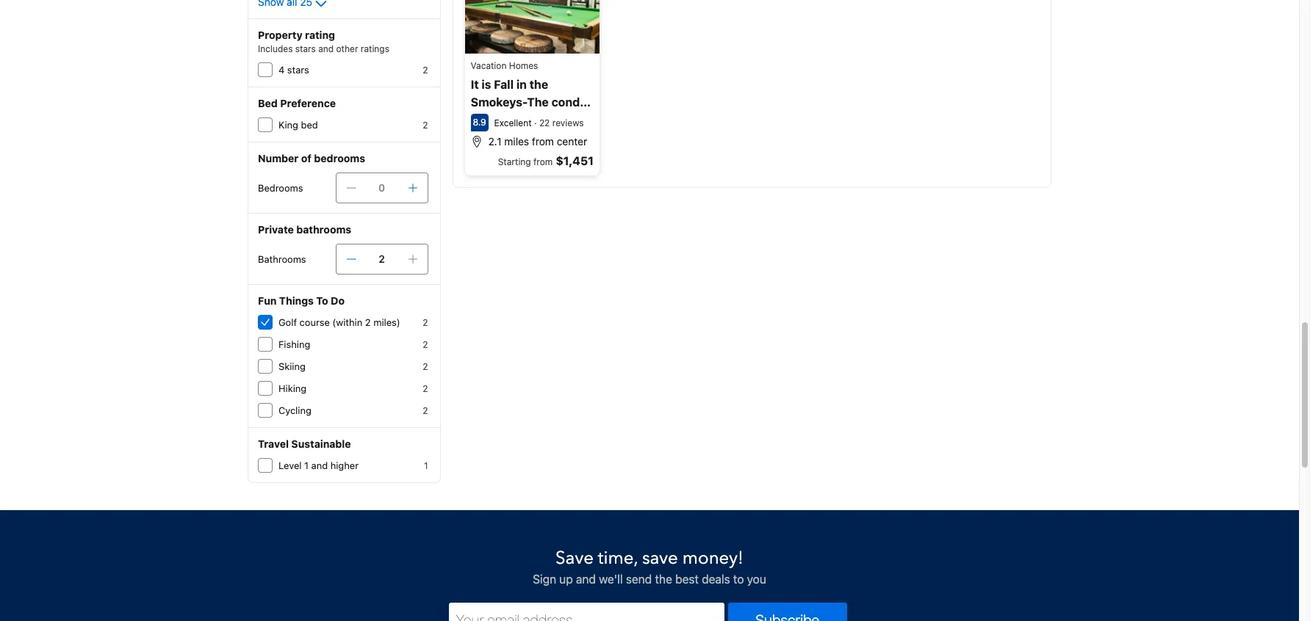 Task type: locate. For each thing, give the bounding box(es) containing it.
and right up
[[576, 573, 596, 587]]

2 for skiing
[[423, 362, 428, 373]]

2.1
[[489, 135, 502, 148]]

and inside the save time, save money! sign up and we'll send the best deals to you
[[576, 573, 596, 587]]

2 for cycling
[[423, 406, 428, 417]]

2 for golf course (within 2 miles)
[[423, 318, 428, 329]]

sustainable
[[291, 438, 351, 451]]

of
[[301, 152, 312, 165]]

save
[[642, 547, 678, 571]]

2
[[423, 65, 428, 76], [423, 120, 428, 131], [379, 253, 385, 265], [365, 317, 371, 329], [423, 318, 428, 329], [423, 340, 428, 351], [423, 362, 428, 373], [423, 384, 428, 395], [423, 406, 428, 417]]

best
[[676, 573, 699, 587]]

time,
[[598, 547, 638, 571]]

travel sustainable
[[258, 438, 351, 451]]

vacation homes
[[471, 60, 538, 71]]

bed preference
[[258, 97, 336, 110]]

0 vertical spatial stars
[[295, 43, 316, 54]]

save time, save money! sign up and we'll send the best deals to you
[[533, 547, 767, 587]]

stars inside property rating includes stars and other ratings
[[295, 43, 316, 54]]

from down '2.1 miles from center'
[[534, 156, 553, 167]]

reviews
[[553, 117, 584, 128]]

2 vertical spatial and
[[576, 573, 596, 587]]

and down rating
[[318, 43, 334, 54]]

money!
[[683, 547, 744, 571]]

level
[[279, 460, 302, 472]]

course
[[300, 317, 330, 329]]

from
[[532, 135, 554, 148], [534, 156, 553, 167]]

you
[[747, 573, 767, 587]]

starting from $1,451
[[498, 154, 594, 167]]

to
[[316, 295, 328, 307]]

fishing
[[279, 339, 310, 351]]

property
[[258, 29, 303, 41]]

1 vertical spatial stars
[[287, 64, 309, 76]]

2 for 4 stars
[[423, 65, 428, 76]]

0 vertical spatial from
[[532, 135, 554, 148]]

preference
[[280, 97, 336, 110]]

property rating includes stars and other ratings
[[258, 29, 390, 54]]

stars right 4 on the left
[[287, 64, 309, 76]]

center
[[557, 135, 588, 148]]

1 vertical spatial from
[[534, 156, 553, 167]]

bedrooms
[[314, 152, 365, 165]]

king bed
[[279, 119, 318, 131]]

deals
[[702, 573, 731, 587]]

2 for king bed
[[423, 120, 428, 131]]

stars down rating
[[295, 43, 316, 54]]

from down 22 at the left top of the page
[[532, 135, 554, 148]]

4 stars
[[279, 64, 309, 76]]

and
[[318, 43, 334, 54], [311, 460, 328, 472], [576, 573, 596, 587]]

from inside starting from $1,451
[[534, 156, 553, 167]]

0 vertical spatial and
[[318, 43, 334, 54]]

and down sustainable at the bottom left of the page
[[311, 460, 328, 472]]

$1,451
[[556, 154, 594, 167]]

starting
[[498, 156, 531, 167]]

stars
[[295, 43, 316, 54], [287, 64, 309, 76]]

2 for hiking
[[423, 384, 428, 395]]

1
[[304, 460, 309, 472], [424, 461, 428, 472]]

higher
[[331, 460, 359, 472]]

to
[[734, 573, 744, 587]]

sign
[[533, 573, 557, 587]]

0 horizontal spatial 1
[[304, 460, 309, 472]]



Task type: vqa. For each thing, say whether or not it's contained in the screenshot.
'10% discounts on stays' link
no



Task type: describe. For each thing, give the bounding box(es) containing it.
send
[[626, 573, 652, 587]]

·
[[534, 117, 537, 128]]

the
[[655, 573, 673, 587]]

ratings
[[361, 43, 390, 54]]

other
[[336, 43, 358, 54]]

save
[[556, 547, 594, 571]]

cycling
[[279, 405, 312, 417]]

miles
[[505, 135, 529, 148]]

golf course (within 2 miles)
[[279, 317, 400, 329]]

fun
[[258, 295, 277, 307]]

private bathrooms
[[258, 224, 352, 236]]

do
[[331, 295, 345, 307]]

up
[[560, 573, 573, 587]]

Your email address email field
[[449, 604, 725, 622]]

fun things to do
[[258, 295, 345, 307]]

things
[[279, 295, 314, 307]]

miles)
[[374, 317, 400, 329]]

vacation
[[471, 60, 507, 71]]

we'll
[[599, 573, 623, 587]]

(within
[[333, 317, 363, 329]]

travel
[[258, 438, 289, 451]]

22
[[540, 117, 550, 128]]

skiing
[[279, 361, 306, 373]]

hiking
[[279, 383, 307, 395]]

includes
[[258, 43, 293, 54]]

number
[[258, 152, 299, 165]]

level 1 and higher
[[279, 460, 359, 472]]

1 vertical spatial and
[[311, 460, 328, 472]]

8.9
[[473, 117, 486, 128]]

bathrooms
[[296, 224, 352, 236]]

2 for fishing
[[423, 340, 428, 351]]

2.1 miles from center
[[489, 135, 588, 148]]

excellent element
[[494, 117, 532, 128]]

1 horizontal spatial 1
[[424, 461, 428, 472]]

and inside property rating includes stars and other ratings
[[318, 43, 334, 54]]

bathrooms
[[258, 254, 306, 265]]

rating
[[305, 29, 335, 41]]

4
[[279, 64, 285, 76]]

number of bedrooms
[[258, 152, 365, 165]]

excellent
[[494, 117, 532, 128]]

excellent · 22 reviews
[[494, 117, 584, 128]]

bed
[[301, 119, 318, 131]]

bedrooms
[[258, 182, 303, 194]]

bed
[[258, 97, 278, 110]]

golf
[[279, 317, 297, 329]]

king
[[279, 119, 298, 131]]

8.9 element
[[471, 114, 489, 131]]

homes
[[509, 60, 538, 71]]

0
[[379, 182, 385, 194]]

private
[[258, 224, 294, 236]]



